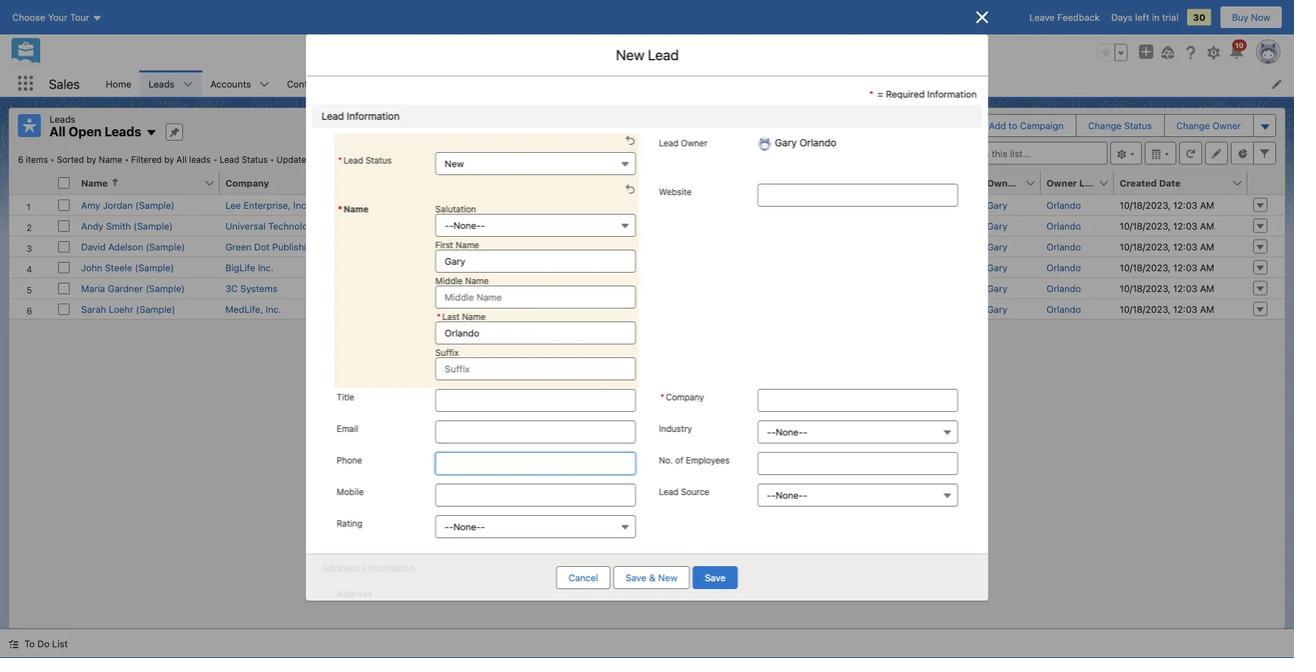Task type: locate. For each thing, give the bounding box(es) containing it.
orlando for universal technologies
[[1047, 220, 1081, 231]]

3 10/18/2023, 12:03 am from the top
[[1120, 241, 1215, 252]]

systems
[[240, 283, 277, 294]]

* lead status new
[[338, 155, 464, 169]]

1 vertical spatial last
[[442, 312, 459, 322]]

15
[[314, 155, 323, 165]]

5 10/18/2023, from the top
[[1120, 283, 1171, 294]]

0 vertical spatial connecticut
[[546, 220, 599, 231]]

* left vp
[[338, 204, 342, 214]]

amy
[[81, 200, 100, 210]]

all open leads grid
[[9, 171, 1285, 320]]

address for address information
[[321, 563, 359, 574]]

days
[[1112, 12, 1133, 23]]

technology
[[457, 241, 507, 252]]

6 orlando link from the top
[[1047, 304, 1081, 314]]

1 horizontal spatial company
[[666, 392, 704, 402]]

medlife, inc. link
[[225, 304, 281, 314]]

4 am from the top
[[1200, 262, 1215, 273]]

0 horizontal spatial change
[[1089, 120, 1122, 131]]

Salutation button
[[435, 214, 636, 237]]

1 am from the top
[[1200, 200, 1215, 210]]

sarah loehr (sample)
[[81, 304, 175, 314]]

0 horizontal spatial save
[[626, 573, 647, 583]]

* = required information
[[869, 88, 977, 99]]

none- inside rating --none--
[[453, 522, 481, 532]]

change up created date element
[[1177, 120, 1210, 131]]

1 horizontal spatial all
[[176, 155, 187, 165]]

4 orlando link from the top
[[1047, 262, 1081, 273]]

6 am from the top
[[1200, 304, 1215, 314]]

• right items
[[50, 155, 54, 165]]

connecticut up california
[[546, 220, 599, 231]]

email
[[778, 177, 803, 188], [336, 424, 358, 434]]

2 10/18/2023, from the top
[[1120, 220, 1171, 231]]

none- inside industry --none--
[[776, 427, 803, 438]]

Industry button
[[758, 421, 958, 444]]

to do list
[[24, 639, 68, 649]]

0 horizontal spatial last
[[442, 312, 459, 322]]

0 vertical spatial phone
[[650, 177, 679, 188]]

2 10/18/2023, 12:03 am from the top
[[1120, 220, 1215, 231]]

company up industry
[[666, 392, 704, 402]]

owner up created date element
[[1213, 120, 1241, 131]]

5 orlando from the top
[[1047, 283, 1081, 294]]

contacts list item
[[278, 70, 353, 97]]

Phone text field
[[435, 452, 636, 475]]

list
[[97, 70, 1295, 97]]

orlando link for 3c systems
[[1047, 283, 1081, 294]]

by right sorted
[[87, 155, 96, 165]]

leads right home
[[149, 78, 175, 89]]

status up company button
[[242, 155, 268, 165]]

10/18/2023, for medlife, inc.
[[1120, 304, 1171, 314]]

maria gardner (sample) link
[[81, 283, 185, 294]]

save right &
[[705, 573, 726, 583]]

created date element
[[1114, 171, 1256, 195]]

item number image
[[9, 171, 52, 194]]

5 gary link from the top
[[987, 283, 1008, 294]]

3 gary link from the top
[[987, 241, 1008, 252]]

none- inside lead source --none--
[[776, 490, 803, 501]]

0 vertical spatial address
[[321, 563, 359, 574]]

none- for rating --none--
[[453, 522, 481, 532]]

name down list view controls image
[[1102, 177, 1129, 188]]

5 12:03 from the top
[[1174, 283, 1198, 294]]

owner for lead owner
[[681, 138, 707, 148]]

3c systems link
[[225, 283, 277, 294]]

Middle Name text field
[[435, 286, 636, 309]]

orlando for lee enterprise, inc
[[1047, 200, 1081, 210]]

company
[[225, 177, 269, 188], [666, 392, 704, 402]]

2 am from the top
[[1200, 220, 1215, 231]]

1 10/18/2023, from the top
[[1120, 200, 1171, 210]]

1 horizontal spatial save
[[705, 573, 726, 583]]

0 horizontal spatial leads
[[50, 113, 75, 124]]

home
[[106, 78, 131, 89]]

lead inside * lead status new
[[343, 155, 363, 165]]

orlando link
[[1047, 200, 1081, 210], [1047, 220, 1081, 231], [1047, 241, 1081, 252], [1047, 262, 1081, 273], [1047, 283, 1081, 294], [1047, 304, 1081, 314]]

all
[[50, 124, 66, 139], [176, 155, 187, 165]]

owner inside button
[[1047, 177, 1077, 188]]

biglife inc.
[[225, 262, 274, 273]]

10/18/2023, for universal technologies
[[1120, 220, 1171, 231]]

1 horizontal spatial owner
[[1047, 177, 1077, 188]]

am for universal technologies
[[1200, 220, 1215, 231]]

address down address information
[[336, 589, 372, 599]]

Title text field
[[435, 389, 636, 412]]

3c systems
[[225, 283, 277, 294]]

system administrator
[[365, 304, 458, 314]]

(sample) down name element
[[135, 200, 175, 210]]

0 horizontal spatial by
[[87, 155, 96, 165]]

none- for industry --none--
[[776, 427, 803, 438]]

last left created
[[1080, 177, 1100, 188]]

search...
[[509, 47, 548, 58]]

action image
[[1248, 171, 1285, 194]]

1 vertical spatial all
[[176, 155, 187, 165]]

import button
[[925, 115, 976, 136]]

search... button
[[481, 41, 769, 64]]

information inside all open leads grid
[[405, 241, 454, 252]]

gary link
[[987, 200, 1008, 210], [987, 220, 1008, 231], [987, 241, 1008, 252], [987, 262, 1008, 273], [987, 283, 1008, 294], [987, 304, 1008, 314]]

12:03 for green dot publishing
[[1174, 241, 1198, 252]]

last inside button
[[1080, 177, 1100, 188]]

information up ago
[[346, 110, 399, 122]]

phone up mobile
[[336, 455, 362, 465]]

info@salesforce.com link
[[778, 200, 868, 210]]

email up info@salesforce.com
[[778, 177, 803, 188]]

0 horizontal spatial company
[[225, 177, 269, 188]]

10/18/2023, 12:03 am for lee enterprise, inc
[[1120, 200, 1215, 210]]

3c
[[225, 283, 238, 294]]

owner for change owner
[[1213, 120, 1241, 131]]

- inside all open leads|leads|list view element
[[213, 155, 217, 165]]

10/18/2023, 12:03 am for 3c systems
[[1120, 283, 1215, 294]]

1 12:03 from the top
[[1174, 200, 1198, 210]]

6 gary link from the top
[[987, 304, 1008, 314]]

am for biglife inc.
[[1200, 262, 1215, 273]]

12:03 for medlife, inc.
[[1174, 304, 1198, 314]]

6 orlando from the top
[[1047, 304, 1081, 314]]

industry --none--
[[659, 424, 807, 438]]

10/18/2023, 12:03 am
[[1120, 200, 1215, 210], [1120, 220, 1215, 231], [1120, 241, 1215, 252], [1120, 262, 1215, 273], [1120, 283, 1215, 294], [1120, 304, 1215, 314]]

0 vertical spatial company
[[225, 177, 269, 188]]

save for save
[[705, 573, 726, 583]]

2 gary link from the top
[[987, 220, 1008, 231]]

2 horizontal spatial •
[[270, 155, 274, 165]]

* right 15
[[338, 155, 342, 165]]

accounts list item
[[202, 70, 278, 97]]

change inside "button"
[[1089, 120, 1122, 131]]

1 • from the left
[[50, 155, 54, 165]]

by right filtered
[[164, 155, 174, 165]]

universal technologies link
[[225, 220, 326, 231]]

leads up filtered
[[105, 124, 141, 139]]

all left open
[[50, 124, 66, 139]]

12:03 for lee enterprise, inc
[[1174, 200, 1198, 210]]

4 orlando from the top
[[1047, 262, 1081, 273]]

4 10/18/2023, from the top
[[1120, 262, 1171, 273]]

4 10/18/2023, 12:03 am from the top
[[1120, 262, 1215, 273]]

dot
[[254, 241, 270, 252]]

* up suffix
[[437, 312, 441, 322]]

state/province
[[546, 177, 614, 188]]

name element
[[75, 171, 228, 195]]

10/18/2023, 12:03 am for green dot publishing
[[1120, 241, 1215, 252]]

none- inside salutation --none--
[[453, 220, 481, 231]]

leads right leads icon
[[50, 113, 75, 124]]

save left &
[[626, 573, 647, 583]]

information down rating --none--
[[362, 563, 415, 574]]

middle name
[[435, 276, 489, 286]]

status right the minutes
[[365, 155, 391, 165]]

6
[[18, 155, 23, 165]]

3 12:03 from the top
[[1174, 241, 1198, 252]]

2 12:03 from the top
[[1174, 220, 1198, 231]]

change for change owner
[[1177, 120, 1210, 131]]

status inside "button"
[[1125, 120, 1152, 131]]

owner down search all open leads list view. search box on the top right of the page
[[1047, 177, 1077, 188]]

* left =
[[869, 88, 873, 99]]

1 vertical spatial email
[[336, 424, 358, 434]]

phone inside button
[[650, 177, 679, 188]]

gary for connecticut
[[987, 262, 1008, 273]]

2 horizontal spatial owner
[[1213, 120, 1241, 131]]

connecticut down california
[[546, 262, 599, 273]]

am for 3c systems
[[1200, 283, 1215, 294]]

connecticut for universal technologies
[[546, 220, 599, 231]]

left
[[1136, 12, 1150, 23]]

suffix
[[435, 347, 459, 358]]

0 horizontal spatial •
[[50, 155, 54, 165]]

1 gary link from the top
[[987, 200, 1008, 210]]

phone down lead owner
[[650, 177, 679, 188]]

None search field
[[936, 142, 1108, 165]]

2 change from the left
[[1177, 120, 1210, 131]]

1 orlando link from the top
[[1047, 200, 1081, 210]]

• left the updated
[[270, 155, 274, 165]]

director,
[[365, 241, 402, 252]]

list containing home
[[97, 70, 1295, 97]]

new york
[[546, 304, 587, 314]]

last down middle
[[442, 312, 459, 322]]

all left leads
[[176, 155, 187, 165]]

0 horizontal spatial owner
[[681, 138, 707, 148]]

sarah
[[81, 304, 106, 314]]

change for change status
[[1089, 120, 1122, 131]]

1 horizontal spatial by
[[164, 155, 174, 165]]

address information
[[321, 563, 415, 574]]

2 vertical spatial owner
[[1047, 177, 1077, 188]]

action element
[[1248, 171, 1285, 195]]

list view controls image
[[1111, 142, 1142, 165]]

cancel
[[569, 573, 598, 583]]

0 vertical spatial owner
[[1213, 120, 1241, 131]]

list item
[[524, 70, 584, 97]]

change inside button
[[1177, 120, 1210, 131]]

3 am from the top
[[1200, 241, 1215, 252]]

• left filtered
[[125, 155, 129, 165]]

orlando for green dot publishing
[[1047, 241, 1081, 252]]

1 horizontal spatial last
[[1080, 177, 1100, 188]]

source
[[681, 487, 709, 497]]

0 horizontal spatial email
[[336, 424, 358, 434]]

3 • from the left
[[270, 155, 274, 165]]

lead
[[648, 46, 679, 63], [321, 110, 344, 122], [659, 138, 678, 148], [220, 155, 239, 165], [343, 155, 363, 165], [907, 177, 929, 188], [659, 487, 678, 497]]

save button
[[693, 566, 738, 589]]

smith
[[106, 220, 131, 231]]

1 by from the left
[[87, 155, 96, 165]]

orlando for 3c systems
[[1047, 283, 1081, 294]]

phone element
[[644, 171, 780, 195]]

gary link for massachusetts
[[987, 283, 1008, 294]]

*
[[869, 88, 873, 99], [338, 155, 342, 165], [338, 204, 342, 214], [437, 312, 441, 322], [660, 392, 664, 402]]

1 vertical spatial inc.
[[266, 304, 281, 314]]

company up lee at the top left of the page
[[225, 177, 269, 188]]

12:03 for 3c systems
[[1174, 283, 1198, 294]]

2 save from the left
[[705, 573, 726, 583]]

status inside * lead status new
[[365, 155, 391, 165]]

1 horizontal spatial change
[[1177, 120, 1210, 131]]

0 vertical spatial all
[[50, 124, 66, 139]]

(sample) down maria gardner (sample) link
[[136, 304, 175, 314]]

change up list view controls image
[[1089, 120, 1122, 131]]

1 vertical spatial connecticut
[[546, 262, 599, 273]]

2 orlando from the top
[[1047, 220, 1081, 231]]

Last Name text field
[[435, 322, 636, 345]]

email down title
[[336, 424, 358, 434]]

director, information technology
[[365, 241, 507, 252]]

(sample) right gardner
[[146, 283, 185, 294]]

(sample) right the 'adelson'
[[146, 241, 185, 252]]

all open leads|leads|list view element
[[9, 108, 1286, 630]]

information up middle
[[405, 241, 454, 252]]

gary link for new york
[[987, 304, 1008, 314]]

1 gary from the top
[[987, 200, 1008, 210]]

inverse image
[[974, 9, 991, 26]]

* up industry
[[660, 392, 664, 402]]

5 am from the top
[[1200, 283, 1215, 294]]

save for save & new
[[626, 573, 647, 583]]

6 12:03 from the top
[[1174, 304, 1198, 314]]

(sample)
[[135, 200, 175, 210], [134, 220, 173, 231], [146, 241, 185, 252], [135, 262, 174, 273], [146, 283, 185, 294], [136, 304, 175, 314]]

2 horizontal spatial leads
[[149, 78, 175, 89]]

owner last name button
[[1041, 171, 1129, 194]]

0 horizontal spatial all
[[50, 124, 66, 139]]

status down the import
[[931, 177, 962, 188]]

buy now button
[[1220, 6, 1283, 29]]

1 horizontal spatial email
[[778, 177, 803, 188]]

4 12:03 from the top
[[1174, 262, 1198, 273]]

state/province element
[[540, 171, 653, 195]]

gary
[[987, 200, 1008, 210], [987, 220, 1008, 231], [987, 241, 1008, 252], [987, 262, 1008, 273], [987, 283, 1008, 294], [987, 304, 1008, 314]]

6 10/18/2023, from the top
[[1120, 304, 1171, 314]]

(sample) down david adelson (sample) link
[[135, 262, 174, 273]]

1 horizontal spatial •
[[125, 155, 129, 165]]

owner up "phone" button
[[681, 138, 707, 148]]

0 vertical spatial inc.
[[258, 262, 274, 273]]

buy
[[1232, 12, 1249, 23]]

john
[[81, 262, 102, 273]]

Suffix text field
[[435, 358, 636, 381]]

add to campaign button
[[978, 115, 1076, 136]]

1 orlando from the top
[[1047, 200, 1081, 210]]

6 10/18/2023, 12:03 am from the top
[[1120, 304, 1215, 314]]

10/18/2023, 12:03 am for medlife, inc.
[[1120, 304, 1215, 314]]

6 gary from the top
[[987, 304, 1008, 314]]

status
[[1125, 120, 1152, 131], [242, 155, 268, 165], [365, 155, 391, 165], [931, 177, 962, 188]]

contacts link
[[278, 70, 335, 97]]

(sample) for sarah loehr (sample)
[[136, 304, 175, 314]]

5 gary from the top
[[987, 283, 1008, 294]]

group
[[1098, 44, 1128, 61]]

10/18/2023, 12:03 am for biglife inc.
[[1120, 262, 1215, 273]]

(sample) up david adelson (sample)
[[134, 220, 173, 231]]

1 change from the left
[[1089, 120, 1122, 131]]

company element
[[220, 171, 359, 195]]

now
[[1251, 12, 1271, 23]]

10/18/2023, for 3c systems
[[1120, 283, 1171, 294]]

am
[[1200, 200, 1215, 210], [1200, 220, 1215, 231], [1200, 241, 1215, 252], [1200, 262, 1215, 273], [1200, 283, 1215, 294], [1200, 304, 1215, 314]]

3 orlando from the top
[[1047, 241, 1081, 252]]

* inside * lead status new
[[338, 155, 342, 165]]

1 vertical spatial company
[[666, 392, 704, 402]]

inc. down dot
[[258, 262, 274, 273]]

2 gary from the top
[[987, 220, 1008, 231]]

medlife, inc.
[[225, 304, 281, 314]]

inc. down systems on the left top
[[266, 304, 281, 314]]

0 vertical spatial last
[[1080, 177, 1100, 188]]

4 gary from the top
[[987, 262, 1008, 273]]

owner inside the change owner button
[[1213, 120, 1241, 131]]

cancel button
[[556, 566, 611, 589]]

0 horizontal spatial phone
[[336, 455, 362, 465]]

12:03 for universal technologies
[[1174, 220, 1198, 231]]

minutes
[[326, 155, 358, 165]]

1 horizontal spatial phone
[[650, 177, 679, 188]]

1 connecticut from the top
[[546, 220, 599, 231]]

0 vertical spatial email
[[778, 177, 803, 188]]

connecticut for biglife inc.
[[546, 262, 599, 273]]

information for address information
[[362, 563, 415, 574]]

5 orlando link from the top
[[1047, 283, 1081, 294]]

4 gary link from the top
[[987, 262, 1008, 273]]

1 vertical spatial address
[[336, 589, 372, 599]]

1 vertical spatial owner
[[681, 138, 707, 148]]

1 save from the left
[[626, 573, 647, 583]]

cell
[[52, 171, 75, 195], [644, 215, 772, 236], [772, 215, 901, 236], [901, 215, 981, 236], [644, 236, 772, 257], [772, 236, 901, 257], [901, 236, 981, 257], [644, 257, 772, 277], [772, 257, 901, 277], [901, 257, 981, 277], [644, 277, 772, 298], [772, 277, 901, 298], [901, 277, 981, 298], [644, 298, 772, 319], [772, 298, 901, 319], [901, 298, 981, 319]]

of
[[675, 455, 683, 465]]

5 10/18/2023, 12:03 am from the top
[[1120, 283, 1215, 294]]

status up list view controls image
[[1125, 120, 1152, 131]]

3 orlando link from the top
[[1047, 241, 1081, 252]]

2 orlando link from the top
[[1047, 220, 1081, 231]]

3 gary from the top
[[987, 241, 1008, 252]]

1 10/18/2023, 12:03 am from the top
[[1120, 200, 1215, 210]]

by
[[87, 155, 96, 165], [164, 155, 174, 165]]

2 connecticut from the top
[[546, 262, 599, 273]]

address down rating
[[321, 563, 359, 574]]

2 • from the left
[[125, 155, 129, 165]]

updated
[[277, 155, 312, 165]]

feedback
[[1058, 12, 1100, 23]]

address
[[321, 563, 359, 574], [336, 589, 372, 599]]

gary link for connecticut
[[987, 262, 1008, 273]]

biglife
[[225, 262, 255, 273]]

3 10/18/2023, from the top
[[1120, 241, 1171, 252]]

None text field
[[758, 389, 958, 412]]



Task type: vqa. For each thing, say whether or not it's contained in the screenshot.
Quote
no



Task type: describe. For each thing, give the bounding box(es) containing it.
created date
[[1120, 177, 1181, 188]]

andy smith (sample)
[[81, 220, 173, 231]]

inc. for medlife, inc.
[[266, 304, 281, 314]]

(sample) for maria gardner (sample)
[[146, 283, 185, 294]]

to do list button
[[0, 630, 76, 658]]

required
[[886, 88, 925, 99]]

first
[[435, 240, 453, 250]]

california
[[546, 241, 587, 252]]

10/18/2023, 12:03 am for universal technologies
[[1120, 220, 1215, 231]]

vp purchasing
[[365, 200, 428, 210]]

filtered
[[131, 155, 162, 165]]

leads image
[[18, 114, 41, 137]]

=
[[877, 88, 883, 99]]

leave feedback link
[[1030, 12, 1100, 23]]

10/18/2023, for green dot publishing
[[1120, 241, 1171, 252]]

accounts
[[210, 78, 251, 89]]

name right "first"
[[455, 240, 479, 250]]

name up 'amy'
[[81, 177, 108, 188]]

10/18/2023, for biglife inc.
[[1120, 262, 1171, 273]]

no. of employees
[[659, 455, 730, 465]]

orlando link for biglife inc.
[[1047, 262, 1081, 273]]

* for * company
[[660, 392, 664, 402]]

orlando link for universal technologies
[[1047, 220, 1081, 231]]

salutation
[[435, 204, 476, 214]]

leads list item
[[140, 70, 202, 97]]

mobile
[[336, 487, 364, 497]]

lead inside lead source --none--
[[659, 487, 678, 497]]

purchasing
[[379, 200, 428, 210]]

inc
[[293, 200, 306, 210]]

state/province button
[[540, 171, 628, 194]]

* company
[[660, 392, 704, 402]]

Lead Status, New button
[[435, 152, 636, 175]]

website
[[659, 187, 692, 197]]

Mobile text field
[[435, 484, 636, 507]]

Lead Source button
[[758, 484, 958, 507]]

* for * last name
[[437, 312, 441, 322]]

last for *
[[442, 312, 459, 322]]

select list display image
[[1145, 142, 1177, 165]]

address for address
[[336, 589, 372, 599]]

sarah loehr (sample) link
[[81, 304, 175, 314]]

rating
[[336, 518, 362, 528]]

email button
[[772, 171, 885, 194]]

information for lead information
[[346, 110, 399, 122]]

owner last name
[[1047, 177, 1129, 188]]

leave
[[1030, 12, 1055, 23]]

leads
[[189, 155, 211, 165]]

1 horizontal spatial leads
[[105, 124, 141, 139]]

david
[[81, 241, 106, 252]]

* for * name
[[338, 204, 342, 214]]

john steele (sample)
[[81, 262, 174, 273]]

Search All Open Leads list view. search field
[[936, 142, 1108, 165]]

name button
[[75, 171, 204, 194]]

email inside button
[[778, 177, 803, 188]]

employees
[[686, 455, 730, 465]]

new lead
[[616, 46, 679, 63]]

none search field inside all open leads|leads|list view element
[[936, 142, 1108, 165]]

medlife,
[[225, 304, 263, 314]]

amy jordan (sample)
[[81, 200, 175, 210]]

technologies
[[268, 220, 326, 231]]

Rating button
[[435, 516, 636, 538]]

gary for california
[[987, 241, 1008, 252]]

rating --none--
[[336, 518, 485, 532]]

item number element
[[9, 171, 52, 195]]

email element
[[772, 171, 910, 195]]

lee enterprise, inc
[[225, 200, 306, 210]]

lee
[[225, 200, 241, 210]]

orlando link for green dot publishing
[[1047, 241, 1081, 252]]

sorted
[[57, 155, 84, 165]]

steele
[[105, 262, 132, 273]]

company inside button
[[225, 177, 269, 188]]

owner last name element
[[1041, 171, 1129, 195]]

jordan
[[103, 200, 133, 210]]

lead inside lead status button
[[907, 177, 929, 188]]

1 vertical spatial phone
[[336, 455, 362, 465]]

massachusetts
[[546, 283, 611, 294]]

lead source --none--
[[659, 487, 807, 501]]

created date button
[[1114, 171, 1232, 194]]

green dot publishing
[[225, 241, 317, 252]]

orlando link for medlife, inc.
[[1047, 304, 1081, 314]]

information for director, information technology
[[405, 241, 454, 252]]

add
[[989, 120, 1006, 131]]

No. of Employees text field
[[758, 452, 958, 475]]

inc. for biglife inc.
[[258, 262, 274, 273]]

campaign
[[1020, 120, 1064, 131]]

gary for massachusetts
[[987, 283, 1008, 294]]

2 by from the left
[[164, 155, 174, 165]]

universal
[[225, 220, 266, 231]]

* for * lead status new
[[338, 155, 342, 165]]

john steele (sample) link
[[81, 262, 174, 273]]

title element
[[359, 171, 549, 195]]

items
[[26, 155, 48, 165]]

all open leads
[[50, 124, 141, 139]]

lead status
[[907, 177, 962, 188]]

am for medlife, inc.
[[1200, 304, 1215, 314]]

text default image
[[9, 639, 19, 649]]

(sample) for amy jordan (sample)
[[135, 200, 175, 210]]

status inside button
[[931, 177, 962, 188]]

last for owner
[[1080, 177, 1100, 188]]

10/18/2023, for lee enterprise, inc
[[1120, 200, 1171, 210]]

middle
[[435, 276, 463, 286]]

change status
[[1089, 120, 1152, 131]]

list
[[52, 639, 68, 649]]

david adelson (sample)
[[81, 241, 185, 252]]

industry
[[659, 424, 692, 434]]

to
[[1009, 120, 1018, 131]]

* for * = required information
[[869, 88, 873, 99]]

owner first name element
[[981, 171, 1050, 195]]

(sample) for andy smith (sample)
[[134, 220, 173, 231]]

* last name
[[437, 312, 485, 322]]

no.
[[659, 455, 673, 465]]

none- for salutation --none--
[[453, 220, 481, 231]]

orlando link for lee enterprise, inc
[[1047, 200, 1081, 210]]

name up director,
[[343, 204, 368, 214]]

gary for new york
[[987, 304, 1008, 314]]

add to campaign
[[989, 120, 1064, 131]]

lead information
[[321, 110, 399, 122]]

Email text field
[[435, 421, 636, 444]]

am for lee enterprise, inc
[[1200, 200, 1215, 210]]

* name
[[338, 204, 368, 214]]

all open leads status
[[18, 155, 277, 165]]

days left in trial
[[1112, 12, 1179, 23]]

name down middle name at the top left
[[462, 312, 485, 322]]

am for green dot publishing
[[1200, 241, 1215, 252]]

salutation --none--
[[435, 204, 485, 231]]

created
[[1120, 177, 1157, 188]]

(sample) for john steele (sample)
[[135, 262, 174, 273]]

maria gardner (sample)
[[81, 283, 185, 294]]

save & new button
[[614, 566, 690, 589]]

sales
[[49, 76, 80, 91]]

gary link for california
[[987, 241, 1008, 252]]

(sample) for david adelson (sample)
[[146, 241, 185, 252]]

Website text field
[[758, 184, 958, 207]]

name right middle
[[465, 276, 489, 286]]

biglife inc. link
[[225, 262, 274, 273]]

green
[[225, 241, 252, 252]]

information up import button
[[927, 88, 977, 99]]

orlando for biglife inc.
[[1047, 262, 1081, 273]]

contacts
[[287, 78, 326, 89]]

first name
[[435, 240, 479, 250]]

ago
[[360, 155, 375, 165]]

lee enterprise, inc link
[[225, 200, 306, 210]]

30
[[1193, 12, 1206, 23]]

phone button
[[644, 171, 756, 194]]

import
[[936, 120, 965, 131]]

name down all open leads
[[99, 155, 122, 165]]

new inside * lead status new
[[445, 158, 464, 169]]

company button
[[220, 171, 343, 194]]

leads inside list item
[[149, 78, 175, 89]]

vp
[[365, 200, 377, 210]]

orlando for medlife, inc.
[[1047, 304, 1081, 314]]

12:03 for biglife inc.
[[1174, 262, 1198, 273]]

6 items • sorted by name • filtered by all leads - lead status • updated 15 minutes ago
[[18, 155, 375, 165]]

andy
[[81, 220, 103, 231]]

First Name text field
[[435, 250, 636, 273]]

home link
[[97, 70, 140, 97]]

lead status element
[[901, 171, 990, 195]]



